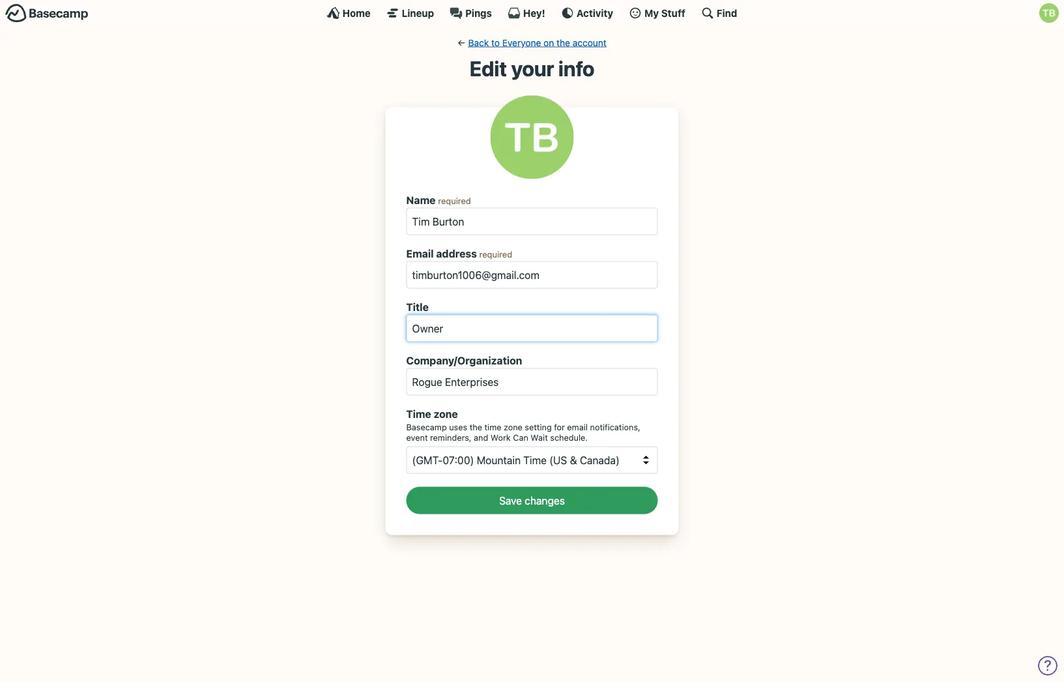 Task type: vqa. For each thing, say whether or not it's contained in the screenshot.
Terry Turtle image
no



Task type: describe. For each thing, give the bounding box(es) containing it.
time
[[407, 407, 431, 420]]

work
[[491, 433, 511, 442]]

can
[[513, 433, 529, 442]]

back to everyone on the account link
[[468, 37, 607, 48]]

for
[[554, 422, 565, 432]]

edit
[[470, 56, 507, 81]]

pings
[[466, 7, 492, 19]]

home
[[343, 7, 371, 19]]

Title text field
[[407, 315, 658, 342]]

name
[[407, 194, 436, 206]]

1 horizontal spatial zone
[[504, 422, 523, 432]]

event
[[407, 433, 428, 442]]

switch accounts image
[[5, 3, 89, 23]]

my stuff
[[645, 7, 686, 19]]

← back to everyone on the account
[[458, 37, 607, 48]]

hey!
[[524, 7, 546, 19]]

main element
[[0, 0, 1065, 25]]

uses
[[449, 422, 468, 432]]

hey! button
[[508, 7, 546, 20]]

to
[[492, 37, 500, 48]]

and
[[474, 433, 489, 442]]

lineup
[[402, 7, 434, 19]]

tim burton image
[[1040, 3, 1060, 23]]

the inside time zone basecamp uses the time zone setting for email notifications, event reminders, and work can wait schedule.
[[470, 422, 482, 432]]

email
[[407, 247, 434, 259]]

stuff
[[662, 7, 686, 19]]

on
[[544, 37, 554, 48]]



Task type: locate. For each thing, give the bounding box(es) containing it.
activity
[[577, 7, 614, 19]]

the
[[557, 37, 571, 48], [470, 422, 482, 432]]

required inside the name required
[[438, 196, 471, 205]]

the right on
[[557, 37, 571, 48]]

reminders,
[[430, 433, 472, 442]]

notifications,
[[590, 422, 641, 432]]

info
[[559, 56, 595, 81]]

1 vertical spatial zone
[[504, 422, 523, 432]]

zone up can
[[504, 422, 523, 432]]

1 vertical spatial the
[[470, 422, 482, 432]]

1 horizontal spatial the
[[557, 37, 571, 48]]

address
[[436, 247, 477, 259]]

0 horizontal spatial the
[[470, 422, 482, 432]]

the up and
[[470, 422, 482, 432]]

back
[[468, 37, 489, 48]]

setting
[[525, 422, 552, 432]]

required inside email address required
[[480, 249, 513, 259]]

my
[[645, 7, 659, 19]]

email
[[568, 422, 588, 432]]

wait
[[531, 433, 548, 442]]

your
[[511, 56, 554, 81]]

required right name
[[438, 196, 471, 205]]

account
[[573, 37, 607, 48]]

edit your info
[[470, 56, 595, 81]]

home link
[[327, 7, 371, 20]]

1 vertical spatial required
[[480, 249, 513, 259]]

time
[[485, 422, 502, 432]]

time zone basecamp uses the time zone setting for email notifications, event reminders, and work can wait schedule.
[[407, 407, 641, 442]]

everyone
[[503, 37, 541, 48]]

0 vertical spatial zone
[[434, 407, 458, 420]]

pings button
[[450, 7, 492, 20]]

required
[[438, 196, 471, 205], [480, 249, 513, 259]]

find button
[[701, 7, 738, 20]]

zone up uses
[[434, 407, 458, 420]]

required right address
[[480, 249, 513, 259]]

None submit
[[407, 487, 658, 514]]

Company/organization text field
[[407, 368, 658, 395]]

0 vertical spatial the
[[557, 37, 571, 48]]

title
[[407, 301, 429, 313]]

email address required
[[407, 247, 513, 259]]

zone
[[434, 407, 458, 420], [504, 422, 523, 432]]

activity link
[[561, 7, 614, 20]]

0 horizontal spatial required
[[438, 196, 471, 205]]

basecamp
[[407, 422, 447, 432]]

None email field
[[407, 261, 658, 288]]

←
[[458, 37, 466, 48]]

find
[[717, 7, 738, 19]]

0 vertical spatial required
[[438, 196, 471, 205]]

tim burton image
[[491, 95, 574, 179]]

lineup link
[[386, 7, 434, 20]]

my stuff button
[[629, 7, 686, 20]]

company/organization
[[407, 354, 523, 366]]

name required
[[407, 194, 471, 206]]

schedule.
[[550, 433, 588, 442]]

0 horizontal spatial zone
[[434, 407, 458, 420]]

1 horizontal spatial required
[[480, 249, 513, 259]]

None text field
[[407, 208, 658, 235]]



